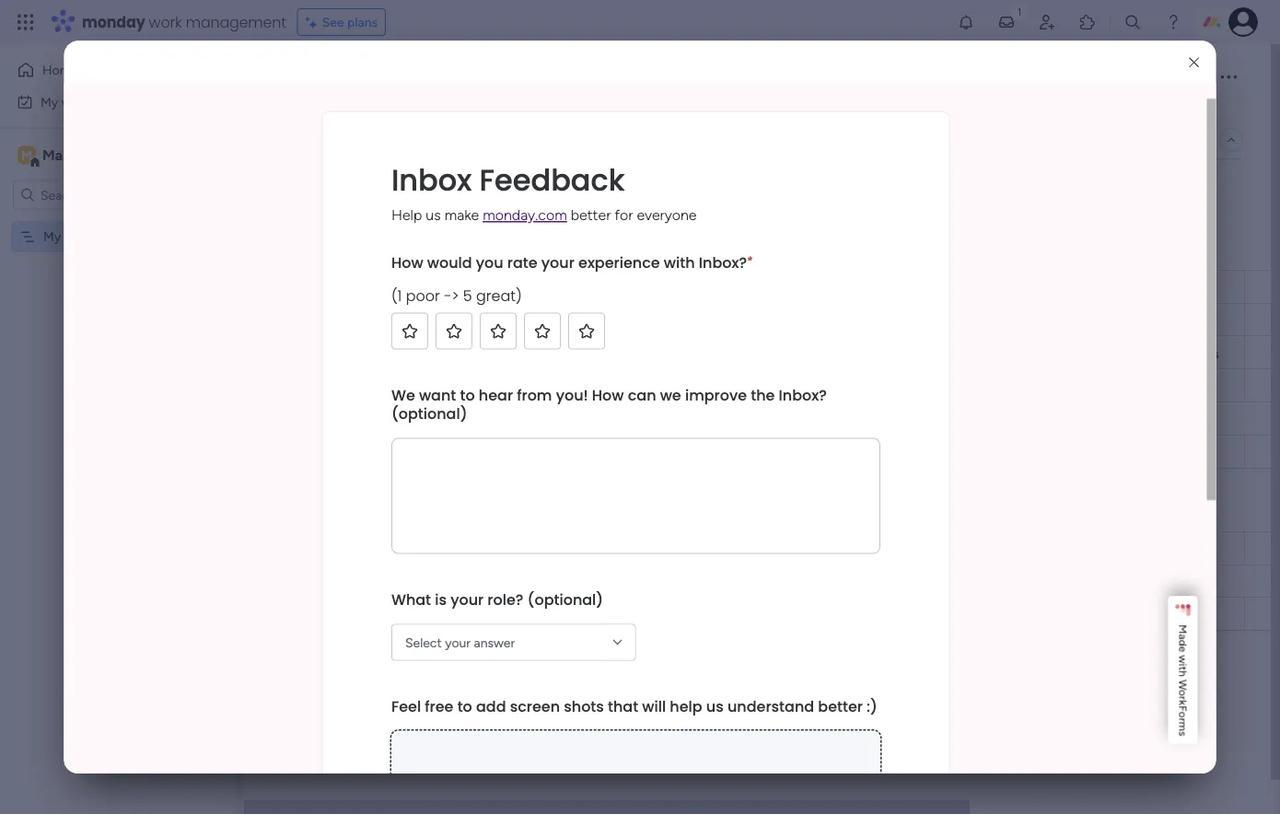 Task type: locate. For each thing, give the bounding box(es) containing it.
nov
[[907, 313, 929, 328], [907, 346, 929, 360], [907, 379, 929, 393]]

Status field
[[774, 539, 820, 559]]

see
[[322, 14, 344, 30], [840, 98, 862, 114]]

2 owner from the top
[[670, 541, 709, 556]]

2 due date from the top
[[897, 541, 949, 556]]

this
[[317, 240, 351, 263]]

0 vertical spatial due date field
[[892, 277, 953, 297]]

1 vertical spatial due date
[[897, 541, 949, 556]]

1 vertical spatial my first board
[[43, 229, 124, 245]]

1 horizontal spatial of
[[701, 99, 713, 115]]

1 horizontal spatial first
[[318, 62, 359, 93]]

1 vertical spatial owner field
[[666, 539, 714, 559]]

my first board
[[280, 62, 432, 93], [43, 229, 124, 245]]

0 vertical spatial due date
[[897, 279, 949, 295]]

due date field up nov 16
[[892, 277, 953, 297]]

my down 'search in workspace' field
[[43, 229, 61, 245]]

board down 'search in workspace' field
[[90, 229, 124, 245]]

integrate
[[933, 132, 986, 148]]

board
[[365, 62, 432, 93], [90, 229, 124, 245]]

0 vertical spatial my first board
[[280, 62, 432, 93]]

board up project. at the top of page
[[365, 62, 432, 93]]

see inside button
[[322, 14, 344, 30]]

nov left the 16
[[907, 313, 929, 328]]

1 up "2"
[[393, 312, 398, 328]]

my work
[[41, 94, 89, 110]]

main
[[308, 132, 335, 148], [42, 146, 75, 164]]

work for my
[[61, 94, 89, 110]]

due date field right column information 'icon'
[[892, 539, 953, 559]]

due date
[[897, 279, 949, 295], [897, 541, 949, 556]]

2 due from the top
[[897, 541, 920, 556]]

first up "any"
[[318, 62, 359, 93]]

1 owner field from the top
[[666, 277, 714, 297]]

0 horizontal spatial see
[[322, 14, 344, 30]]

2 date from the top
[[923, 541, 949, 556]]

2 vertical spatial nov
[[907, 379, 929, 393]]

monday work management
[[82, 12, 286, 32]]

month for this month
[[355, 240, 411, 263]]

month inside field
[[355, 240, 411, 263]]

1 vertical spatial due date field
[[892, 539, 953, 559]]

0 horizontal spatial my first board
[[43, 229, 124, 245]]

work down home
[[61, 94, 89, 110]]

due up nov 16
[[897, 279, 920, 295]]

work right monday
[[149, 12, 182, 32]]

nov 18
[[907, 379, 944, 393]]

1 due date from the top
[[897, 279, 949, 295]]

see plans button
[[297, 8, 386, 36]]

0 vertical spatial nov
[[907, 313, 929, 328]]

0 vertical spatial month
[[355, 240, 411, 263]]

due date for first due date field from the bottom
[[897, 541, 949, 556]]

my
[[280, 62, 312, 93], [41, 94, 58, 110], [43, 229, 61, 245]]

my first board list box
[[0, 217, 235, 501]]

due
[[897, 279, 920, 295], [897, 541, 920, 556]]

my work button
[[11, 87, 198, 117]]

0 horizontal spatial of
[[384, 99, 396, 115]]

main left table
[[308, 132, 335, 148]]

2 nov from the top
[[907, 346, 929, 360]]

of right type
[[384, 99, 396, 115]]

0 horizontal spatial 1
[[393, 312, 398, 328]]

1 horizontal spatial 1
[[1193, 70, 1199, 85]]

0 horizontal spatial main
[[42, 146, 75, 164]]

table
[[339, 132, 369, 148]]

owner for 1st owner 'field'
[[670, 279, 709, 295]]

inbox image
[[998, 13, 1016, 31]]

0 vertical spatial see
[[322, 14, 344, 30]]

1 horizontal spatial main
[[308, 132, 335, 148]]

0 horizontal spatial board
[[90, 229, 124, 245]]

my first board down 'search in workspace' field
[[43, 229, 124, 245]]

my first board inside my first board list box
[[43, 229, 124, 245]]

Search in workspace field
[[39, 184, 154, 205]]

project 3
[[348, 379, 400, 394]]

nov left 17
[[907, 346, 929, 360]]

work inside button
[[61, 94, 89, 110]]

0 vertical spatial due
[[897, 279, 920, 295]]

1 vertical spatial board
[[90, 229, 124, 245]]

work
[[149, 12, 182, 32], [61, 94, 89, 110]]

1 vertical spatial month
[[358, 501, 414, 525]]

1 vertical spatial my
[[41, 94, 58, 110]]

3 nov from the top
[[907, 379, 929, 393]]

0 horizontal spatial first
[[64, 229, 87, 245]]

see for see more
[[840, 98, 862, 114]]

1 vertical spatial work
[[61, 94, 89, 110]]

month right this
[[355, 240, 411, 263]]

see for see plans
[[322, 14, 344, 30]]

0 vertical spatial 1
[[1193, 70, 1199, 85]]

of right track
[[701, 99, 713, 115]]

1 right /
[[1193, 70, 1199, 85]]

collapse board header image
[[1224, 133, 1239, 147]]

see left plans
[[322, 14, 344, 30]]

my down home
[[41, 94, 58, 110]]

see left more
[[840, 98, 862, 114]]

1 vertical spatial 1
[[393, 312, 398, 328]]

first
[[318, 62, 359, 93], [64, 229, 87, 245]]

0 vertical spatial owner field
[[666, 277, 714, 297]]

john smith image
[[1229, 7, 1259, 37]]

next
[[317, 501, 354, 525]]

main table
[[308, 132, 369, 148]]

new project button
[[279, 174, 366, 204]]

date
[[923, 279, 949, 295], [923, 541, 949, 556]]

nov for project 3
[[907, 379, 929, 393]]

1 vertical spatial first
[[64, 229, 87, 245]]

column information image
[[834, 541, 849, 556]]

due right column information 'icon'
[[897, 541, 920, 556]]

1 image
[[1012, 1, 1028, 22]]

board inside list box
[[90, 229, 124, 245]]

project
[[317, 181, 358, 197], [460, 279, 501, 294], [348, 312, 390, 328], [348, 346, 390, 361], [348, 379, 390, 394], [460, 540, 501, 556]]

Due date field
[[892, 277, 953, 297], [892, 539, 953, 559]]

1 horizontal spatial my first board
[[280, 62, 432, 93]]

and
[[613, 99, 635, 115]]

see plans
[[322, 14, 378, 30]]

This month field
[[312, 240, 416, 264]]

home
[[42, 62, 78, 78]]

nov 17
[[907, 346, 944, 360]]

1 vertical spatial due
[[897, 541, 920, 556]]

new
[[342, 671, 366, 687]]

1 nov from the top
[[907, 313, 929, 328]]

type
[[355, 99, 381, 115]]

1 vertical spatial owner
[[670, 541, 709, 556]]

1 vertical spatial date
[[923, 541, 949, 556]]

Next month field
[[312, 501, 419, 525]]

Owner field
[[666, 277, 714, 297], [666, 539, 714, 559]]

1 horizontal spatial board
[[365, 62, 432, 93]]

see more link
[[838, 97, 897, 115]]

1 vertical spatial see
[[840, 98, 862, 114]]

work for monday
[[149, 12, 182, 32]]

plans
[[347, 14, 378, 30]]

add new group button
[[281, 664, 412, 694]]

1 horizontal spatial work
[[149, 12, 182, 32]]

where
[[716, 99, 752, 115]]

first inside list box
[[64, 229, 87, 245]]

option
[[0, 220, 235, 224]]

1 owner from the top
[[670, 279, 709, 295]]

3
[[393, 379, 400, 394]]

1 vertical spatial nov
[[907, 346, 929, 360]]

main inside main table 'button'
[[308, 132, 335, 148]]

my inside button
[[41, 94, 58, 110]]

of
[[384, 99, 396, 115], [701, 99, 713, 115]]

owners,
[[489, 99, 534, 115]]

stands.
[[829, 99, 870, 115]]

your
[[755, 99, 781, 115]]

home button
[[11, 55, 198, 85]]

0 vertical spatial date
[[923, 279, 949, 295]]

2 due date field from the top
[[892, 539, 953, 559]]

month right next on the bottom of the page
[[358, 501, 414, 525]]

1
[[1193, 70, 1199, 85], [393, 312, 398, 328]]

/
[[1185, 70, 1190, 85]]

0 vertical spatial work
[[149, 12, 182, 32]]

main right workspace icon
[[42, 146, 75, 164]]

first down 'search in workspace' field
[[64, 229, 87, 245]]

main inside workspace selection element
[[42, 146, 75, 164]]

add
[[315, 671, 339, 687]]

my first board up type
[[280, 62, 432, 93]]

items
[[1185, 314, 1215, 329]]

m
[[21, 147, 32, 163]]

invite
[[1150, 70, 1182, 85]]

my up manage
[[280, 62, 312, 93]]

owner
[[670, 279, 709, 295], [670, 541, 709, 556]]

due date right column information 'icon'
[[897, 541, 949, 556]]

1 horizontal spatial see
[[840, 98, 862, 114]]

month
[[355, 240, 411, 263], [358, 501, 414, 525]]

group
[[369, 671, 404, 687]]

keep
[[638, 99, 666, 115]]

next month
[[317, 501, 414, 525]]

0 horizontal spatial work
[[61, 94, 89, 110]]

2 of from the left
[[701, 99, 713, 115]]

2 vertical spatial my
[[43, 229, 61, 245]]

due date up nov 16
[[897, 279, 949, 295]]

timelines
[[558, 99, 610, 115]]

this month
[[317, 240, 411, 263]]

0 vertical spatial owner
[[670, 279, 709, 295]]

activity
[[1028, 70, 1073, 85]]

month inside "field"
[[358, 501, 414, 525]]

nov left 18
[[907, 379, 929, 393]]



Task type: vqa. For each thing, say whether or not it's contained in the screenshot.
Use template for move item to
no



Task type: describe. For each thing, give the bounding box(es) containing it.
management
[[186, 12, 286, 32]]

workspace
[[78, 146, 151, 164]]

workspace image
[[18, 145, 36, 165]]

my inside list box
[[43, 229, 61, 245]]

select product image
[[17, 13, 35, 31]]

0 vertical spatial first
[[318, 62, 359, 93]]

due date for 1st due date field from the top
[[897, 279, 949, 295]]

Search field
[[428, 176, 483, 202]]

nov for project 2
[[907, 346, 929, 360]]

more
[[865, 98, 895, 114]]

add to favorites image
[[476, 68, 495, 86]]

add new group
[[315, 671, 404, 687]]

person
[[523, 181, 562, 197]]

project 2
[[348, 346, 400, 361]]

see more
[[840, 98, 895, 114]]

1 due date field from the top
[[892, 277, 953, 297]]

main table button
[[279, 125, 383, 155]]

show board description image
[[445, 68, 467, 87]]

owner for first owner 'field' from the bottom of the page
[[670, 541, 709, 556]]

main for main workspace
[[42, 146, 75, 164]]

manage
[[282, 99, 328, 115]]

project
[[784, 99, 826, 115]]

v2 search image
[[414, 179, 428, 199]]

17
[[932, 346, 944, 360]]

activity button
[[1021, 63, 1108, 92]]

1 inside button
[[1193, 70, 1199, 85]]

manage any type of project. assign owners, set timelines and keep track of where your project stands.
[[282, 99, 870, 115]]

search everything image
[[1124, 13, 1142, 31]]

any
[[331, 99, 351, 115]]

0 vertical spatial my
[[280, 62, 312, 93]]

filter
[[608, 181, 637, 197]]

help image
[[1165, 13, 1183, 31]]

status
[[778, 541, 816, 556]]

assign
[[447, 99, 486, 115]]

nov 16
[[907, 313, 944, 328]]

month for next month
[[358, 501, 414, 525]]

2 owner field from the top
[[666, 539, 714, 559]]

filter button
[[579, 174, 666, 204]]

16
[[932, 313, 944, 328]]

1 of from the left
[[384, 99, 396, 115]]

apps image
[[1079, 13, 1097, 31]]

project.
[[400, 99, 444, 115]]

person button
[[493, 174, 573, 204]]

My first board field
[[275, 62, 437, 93]]

project 1
[[348, 312, 398, 328]]

18
[[932, 379, 944, 393]]

1 date from the top
[[923, 279, 949, 295]]

project inside button
[[317, 181, 358, 197]]

workspace selection element
[[18, 144, 154, 168]]

invite / 1 button
[[1116, 63, 1207, 92]]

main for main table
[[308, 132, 335, 148]]

0 vertical spatial board
[[365, 62, 432, 93]]

invite / 1
[[1150, 70, 1199, 85]]

1 due from the top
[[897, 279, 920, 295]]

new project
[[287, 181, 358, 197]]

track
[[669, 99, 698, 115]]

monday
[[82, 12, 145, 32]]

notifications image
[[957, 13, 976, 31]]

set
[[537, 99, 555, 115]]

invite members image
[[1038, 13, 1057, 31]]

main workspace
[[42, 146, 151, 164]]

2
[[393, 346, 400, 361]]

stuck
[[780, 378, 813, 394]]

new
[[287, 181, 313, 197]]

notes
[[1189, 346, 1219, 361]]



